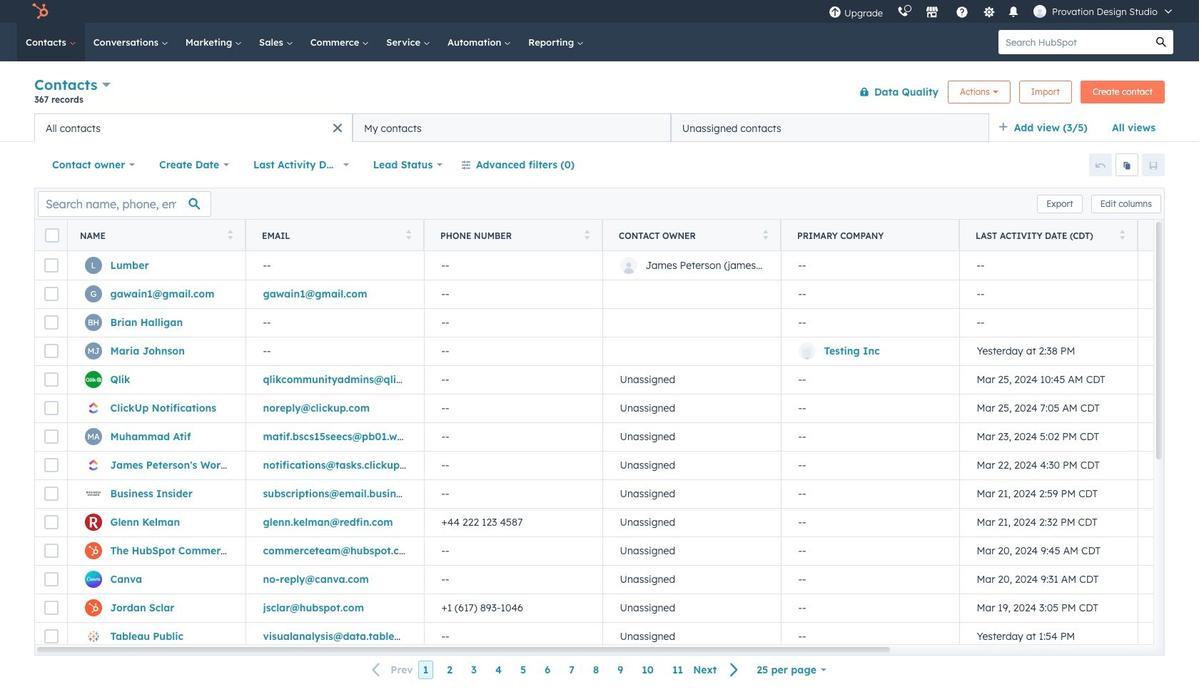 Task type: vqa. For each thing, say whether or not it's contained in the screenshot.
third Press to sort. image from the right
yes



Task type: describe. For each thing, give the bounding box(es) containing it.
3 press to sort. element from the left
[[584, 229, 590, 242]]

Search HubSpot search field
[[999, 30, 1149, 54]]

Search name, phone, email addresses, or company search field
[[38, 191, 211, 217]]

marketplaces image
[[926, 6, 939, 19]]

pagination navigation
[[364, 661, 748, 680]]

5 press to sort. element from the left
[[1120, 229, 1125, 242]]

2 press to sort. element from the left
[[406, 229, 411, 242]]

4 press to sort. element from the left
[[763, 229, 768, 242]]

1 press to sort. element from the left
[[227, 229, 233, 242]]



Task type: locate. For each thing, give the bounding box(es) containing it.
4 press to sort. image from the left
[[1120, 229, 1125, 239]]

press to sort. image for first press to sort. element
[[227, 229, 233, 239]]

press to sort. image
[[763, 229, 768, 239]]

3 press to sort. image from the left
[[584, 229, 590, 239]]

2 press to sort. image from the left
[[406, 229, 411, 239]]

column header
[[781, 220, 960, 251]]

james peterson image
[[1034, 5, 1047, 18]]

1 press to sort. image from the left
[[227, 229, 233, 239]]

press to sort. image for second press to sort. element
[[406, 229, 411, 239]]

press to sort. image for fifth press to sort. element
[[1120, 229, 1125, 239]]

menu
[[822, 0, 1182, 23]]

press to sort. element
[[227, 229, 233, 242], [406, 229, 411, 242], [584, 229, 590, 242], [763, 229, 768, 242], [1120, 229, 1125, 242]]

press to sort. image for third press to sort. element from the right
[[584, 229, 590, 239]]

banner
[[34, 73, 1165, 113]]

press to sort. image
[[227, 229, 233, 239], [406, 229, 411, 239], [584, 229, 590, 239], [1120, 229, 1125, 239]]



